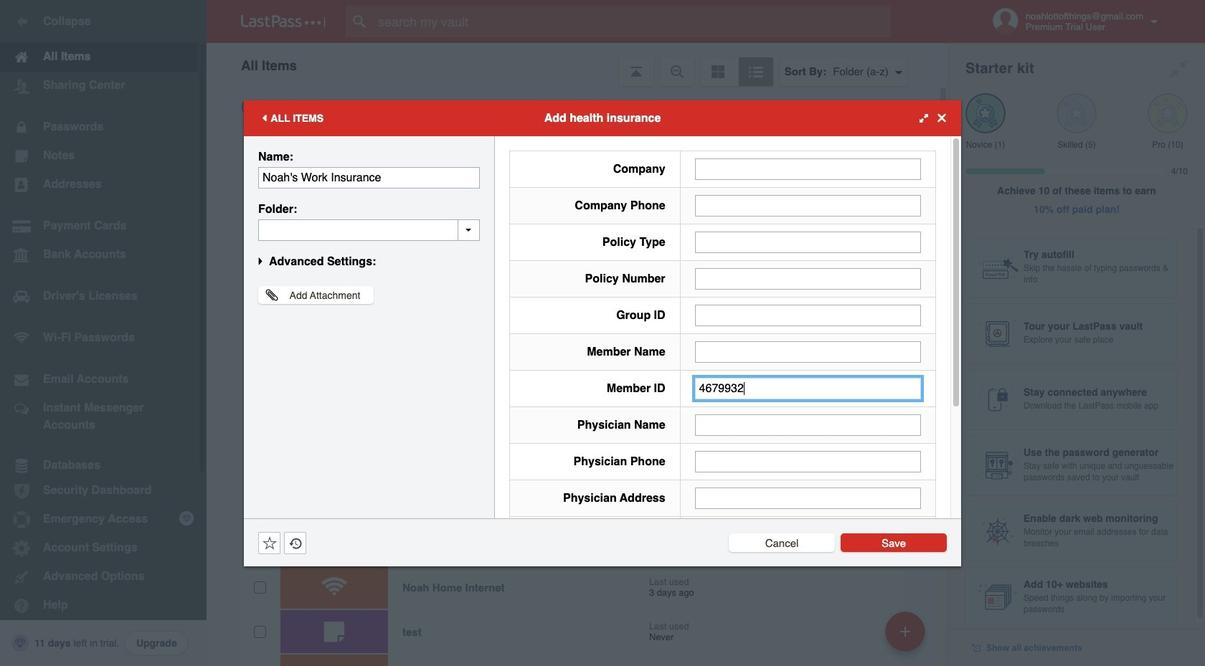 Task type: locate. For each thing, give the bounding box(es) containing it.
dialog
[[244, 100, 961, 658]]

search my vault text field
[[346, 6, 919, 37]]

None text field
[[695, 158, 921, 180], [258, 219, 480, 241], [695, 268, 921, 289], [695, 341, 921, 363], [695, 487, 921, 509], [695, 158, 921, 180], [258, 219, 480, 241], [695, 268, 921, 289], [695, 341, 921, 363], [695, 487, 921, 509]]

None text field
[[258, 167, 480, 188], [695, 195, 921, 216], [695, 231, 921, 253], [695, 305, 921, 326], [695, 378, 921, 399], [695, 414, 921, 436], [695, 451, 921, 472], [258, 167, 480, 188], [695, 195, 921, 216], [695, 231, 921, 253], [695, 305, 921, 326], [695, 378, 921, 399], [695, 414, 921, 436], [695, 451, 921, 472]]



Task type: describe. For each thing, give the bounding box(es) containing it.
Search search field
[[346, 6, 919, 37]]

new item navigation
[[880, 608, 934, 666]]

lastpass image
[[241, 15, 326, 28]]

main navigation navigation
[[0, 0, 207, 666]]

vault options navigation
[[207, 43, 948, 86]]

new item image
[[900, 627, 910, 637]]



Task type: vqa. For each thing, say whether or not it's contained in the screenshot.
text box
yes



